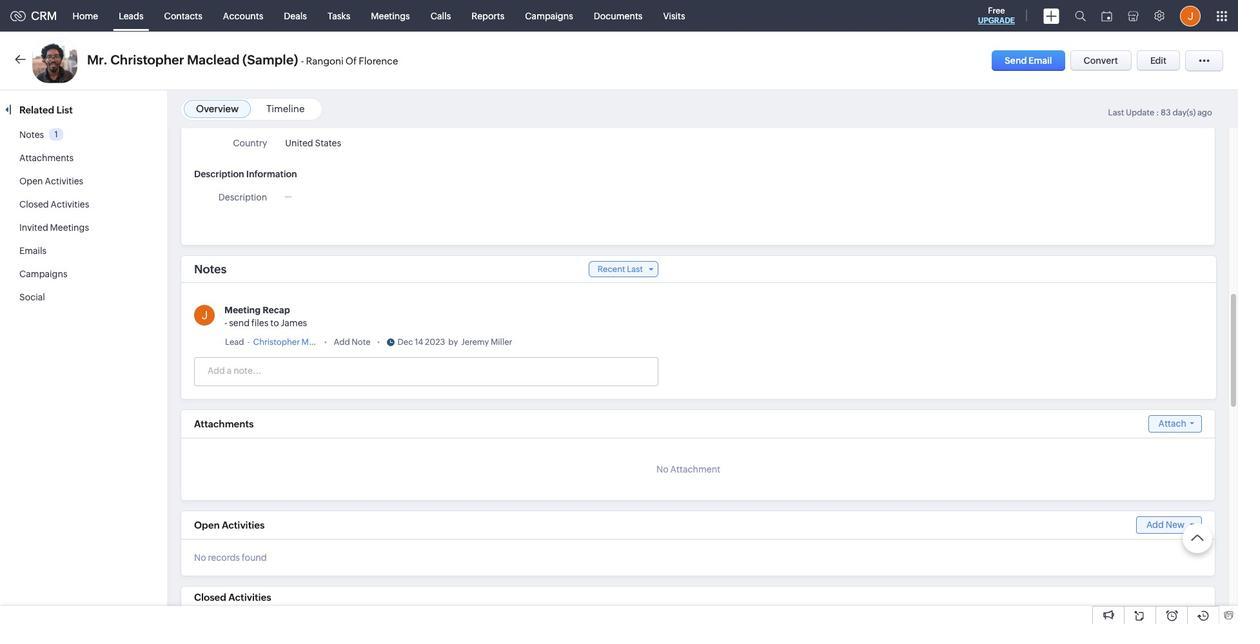 Task type: vqa. For each thing, say whether or not it's contained in the screenshot.
rightmost No
yes



Task type: describe. For each thing, give the bounding box(es) containing it.
no for attachments
[[657, 464, 669, 475]]

1 horizontal spatial (sample)
[[337, 337, 371, 347]]

0 vertical spatial notes
[[19, 130, 44, 140]]

leads link
[[108, 0, 154, 31]]

2 • from the left
[[377, 337, 380, 347]]

1 horizontal spatial christopher
[[253, 337, 300, 347]]

state
[[245, 112, 267, 123]]

0 horizontal spatial add
[[334, 337, 350, 347]]

0 horizontal spatial maclead
[[187, 52, 240, 67]]

description information
[[194, 169, 297, 179]]

ago
[[1198, 108, 1213, 117]]

deals link
[[274, 0, 317, 31]]

by jeremy miller
[[449, 337, 512, 347]]

create menu element
[[1036, 0, 1068, 31]]

crm
[[31, 9, 57, 23]]

search image
[[1075, 10, 1086, 21]]

add new
[[1147, 520, 1185, 530]]

florence
[[359, 55, 398, 66]]

of
[[346, 55, 357, 66]]

no records found
[[194, 553, 267, 563]]

meeting
[[224, 305, 261, 315]]

attach link
[[1149, 415, 1202, 433]]

1 horizontal spatial meetings
[[371, 11, 410, 21]]

recap
[[263, 305, 290, 315]]

christopher maclead (sample) link
[[253, 336, 371, 349]]

1 horizontal spatial -
[[247, 337, 250, 347]]

1 vertical spatial maclead
[[302, 337, 335, 347]]

activities up invited meetings
[[51, 199, 89, 210]]

reports
[[472, 11, 505, 21]]

free upgrade
[[979, 6, 1015, 25]]

0 horizontal spatial last
[[627, 264, 643, 274]]

documents
[[594, 11, 643, 21]]

description for description
[[219, 192, 267, 203]]

activities up "closed activities" link
[[45, 176, 83, 186]]

lead
[[225, 337, 244, 347]]

country
[[233, 138, 267, 148]]

logo image
[[10, 11, 26, 21]]

jeremy
[[461, 337, 489, 347]]

recent last
[[598, 264, 643, 274]]

send
[[1005, 55, 1027, 66]]

0 vertical spatial closed activities
[[19, 199, 89, 210]]

contacts
[[164, 11, 202, 21]]

miller
[[491, 337, 512, 347]]

invited meetings
[[19, 223, 89, 233]]

edit
[[1151, 55, 1167, 66]]

0 horizontal spatial campaigns link
[[19, 269, 67, 279]]

emails link
[[19, 246, 47, 256]]

14
[[415, 337, 423, 347]]

new
[[1166, 520, 1185, 530]]

tasks link
[[317, 0, 361, 31]]

0 vertical spatial (sample)
[[243, 52, 298, 67]]

meeting recap - send files to james
[[224, 305, 307, 328]]

united
[[285, 138, 313, 148]]

contacts link
[[154, 0, 213, 31]]

1 vertical spatial meetings
[[50, 223, 89, 233]]

visits
[[663, 11, 686, 21]]

home link
[[62, 0, 108, 31]]

dec
[[398, 337, 413, 347]]

0 vertical spatial campaigns link
[[515, 0, 584, 31]]

no for open activities
[[194, 553, 206, 563]]

day(s)
[[1173, 108, 1196, 117]]

convert button
[[1071, 50, 1132, 71]]

overview link
[[196, 103, 239, 114]]

overview
[[196, 103, 239, 114]]

last update : 83 day(s) ago
[[1109, 108, 1213, 117]]

0 horizontal spatial campaigns
[[19, 269, 67, 279]]

to
[[270, 318, 279, 328]]

timeline
[[266, 103, 305, 114]]

records
[[208, 553, 240, 563]]

1 horizontal spatial last
[[1109, 108, 1125, 117]]

Add a note... field
[[195, 364, 657, 377]]

description for description information
[[194, 169, 244, 179]]

reports link
[[461, 0, 515, 31]]

related
[[19, 105, 54, 115]]

send email button
[[992, 50, 1065, 71]]

lead - christopher maclead (sample)
[[225, 337, 371, 347]]

activities up the found
[[222, 520, 265, 531]]

• add note •
[[324, 337, 380, 347]]

crm link
[[10, 9, 57, 23]]

search element
[[1068, 0, 1094, 32]]



Task type: locate. For each thing, give the bounding box(es) containing it.
2023
[[425, 337, 445, 347]]

open down attachments link
[[19, 176, 43, 186]]

last
[[1109, 108, 1125, 117], [627, 264, 643, 274]]

add left new
[[1147, 520, 1164, 530]]

1 vertical spatial description
[[219, 192, 267, 203]]

social
[[19, 292, 45, 303]]

1 horizontal spatial notes
[[194, 263, 227, 276]]

home
[[73, 11, 98, 21]]

by
[[449, 337, 458, 347]]

0 horizontal spatial meetings
[[50, 223, 89, 233]]

0 vertical spatial no
[[657, 464, 669, 475]]

notes up the meeting
[[194, 263, 227, 276]]

open up records
[[194, 520, 220, 531]]

campaigns
[[525, 11, 573, 21], [19, 269, 67, 279]]

campaigns link down emails
[[19, 269, 67, 279]]

0 vertical spatial campaigns
[[525, 11, 573, 21]]

found
[[242, 553, 267, 563]]

invited meetings link
[[19, 223, 89, 233]]

1 vertical spatial no
[[194, 553, 206, 563]]

0 vertical spatial -
[[301, 55, 304, 66]]

deals
[[284, 11, 307, 21]]

closed down records
[[194, 592, 226, 603]]

1 horizontal spatial closed
[[194, 592, 226, 603]]

1 horizontal spatial campaigns
[[525, 11, 573, 21]]

notes left "1"
[[19, 130, 44, 140]]

calls link
[[420, 0, 461, 31]]

0 horizontal spatial -
[[224, 318, 227, 328]]

0 vertical spatial maclead
[[187, 52, 240, 67]]

open activities up "closed activities" link
[[19, 176, 83, 186]]

1 vertical spatial closed
[[194, 592, 226, 603]]

create menu image
[[1044, 8, 1060, 24]]

1 horizontal spatial •
[[377, 337, 380, 347]]

0 horizontal spatial christopher
[[110, 52, 184, 67]]

upgrade
[[979, 16, 1015, 25]]

send
[[229, 318, 250, 328]]

83
[[1161, 108, 1171, 117]]

add
[[334, 337, 350, 347], [1147, 520, 1164, 530]]

1 horizontal spatial campaigns link
[[515, 0, 584, 31]]

1 vertical spatial (sample)
[[337, 337, 371, 347]]

description down country
[[194, 169, 244, 179]]

activities
[[45, 176, 83, 186], [51, 199, 89, 210], [222, 520, 265, 531], [229, 592, 271, 603]]

0 vertical spatial last
[[1109, 108, 1125, 117]]

campaigns link
[[515, 0, 584, 31], [19, 269, 67, 279]]

description down the "description information"
[[219, 192, 267, 203]]

maclead
[[187, 52, 240, 67], [302, 337, 335, 347]]

notes
[[19, 130, 44, 140], [194, 263, 227, 276]]

(sample) left dec
[[337, 337, 371, 347]]

leads
[[119, 11, 144, 21]]

maclead down james
[[302, 337, 335, 347]]

closed
[[19, 199, 49, 210], [194, 592, 226, 603]]

0 horizontal spatial (sample)
[[243, 52, 298, 67]]

calendar image
[[1102, 11, 1113, 21]]

meetings link
[[361, 0, 420, 31]]

2 horizontal spatial -
[[301, 55, 304, 66]]

send email
[[1005, 55, 1052, 66]]

activities down the found
[[229, 592, 271, 603]]

- left send
[[224, 318, 227, 328]]

0 vertical spatial open activities
[[19, 176, 83, 186]]

1 horizontal spatial no
[[657, 464, 669, 475]]

open activities
[[19, 176, 83, 186], [194, 520, 265, 531]]

closed activities down no records found
[[194, 592, 271, 603]]

1 horizontal spatial open
[[194, 520, 220, 531]]

0 vertical spatial christopher
[[110, 52, 184, 67]]

james
[[281, 318, 307, 328]]

• right note
[[377, 337, 380, 347]]

last right recent at the top of page
[[627, 264, 643, 274]]

1 horizontal spatial closed activities
[[194, 592, 271, 603]]

:
[[1157, 108, 1159, 117]]

campaigns link right the reports
[[515, 0, 584, 31]]

open activities link
[[19, 176, 83, 186]]

0 horizontal spatial no
[[194, 553, 206, 563]]

0 horizontal spatial notes
[[19, 130, 44, 140]]

campaigns right "reports" link at the left of page
[[525, 11, 573, 21]]

information
[[246, 169, 297, 179]]

0 vertical spatial meetings
[[371, 11, 410, 21]]

1 vertical spatial closed activities
[[194, 592, 271, 603]]

email
[[1029, 55, 1052, 66]]

1 horizontal spatial add
[[1147, 520, 1164, 530]]

united states
[[285, 138, 341, 148]]

emails
[[19, 246, 47, 256]]

closed activities
[[19, 199, 89, 210], [194, 592, 271, 603]]

0 horizontal spatial attachments
[[19, 153, 74, 163]]

0 horizontal spatial open activities
[[19, 176, 83, 186]]

campaigns down emails
[[19, 269, 67, 279]]

list
[[56, 105, 73, 115]]

1 • from the left
[[324, 337, 327, 347]]

visits link
[[653, 0, 696, 31]]

christopher down leads
[[110, 52, 184, 67]]

1 vertical spatial -
[[224, 318, 227, 328]]

mr.
[[87, 52, 108, 67]]

meetings
[[371, 11, 410, 21], [50, 223, 89, 233]]

add note link
[[334, 336, 371, 349]]

states
[[315, 138, 341, 148]]

(sample) down 'deals'
[[243, 52, 298, 67]]

0 horizontal spatial •
[[324, 337, 327, 347]]

0 vertical spatial description
[[194, 169, 244, 179]]

0 vertical spatial attachments
[[19, 153, 74, 163]]

- right lead
[[247, 337, 250, 347]]

accounts link
[[213, 0, 274, 31]]

0 vertical spatial add
[[334, 337, 350, 347]]

note
[[352, 337, 371, 347]]

-
[[301, 55, 304, 66], [224, 318, 227, 328], [247, 337, 250, 347]]

1 horizontal spatial maclead
[[302, 337, 335, 347]]

2 vertical spatial -
[[247, 337, 250, 347]]

attachments link
[[19, 153, 74, 163]]

mr. christopher maclead (sample) - rangoni of florence
[[87, 52, 398, 67]]

invited
[[19, 223, 48, 233]]

accounts
[[223, 11, 263, 21]]

edit button
[[1137, 50, 1181, 71]]

last left update at the top of the page
[[1109, 108, 1125, 117]]

1
[[55, 130, 58, 139]]

dec 14 2023
[[398, 337, 445, 347]]

•
[[324, 337, 327, 347], [377, 337, 380, 347]]

open
[[19, 176, 43, 186], [194, 520, 220, 531]]

0 horizontal spatial open
[[19, 176, 43, 186]]

1 horizontal spatial attachments
[[194, 419, 254, 430]]

0 vertical spatial closed
[[19, 199, 49, 210]]

tasks
[[328, 11, 350, 21]]

- inside meeting recap - send files to james
[[224, 318, 227, 328]]

1 vertical spatial christopher
[[253, 337, 300, 347]]

1 vertical spatial notes
[[194, 263, 227, 276]]

open activities up no records found
[[194, 520, 265, 531]]

0 horizontal spatial closed
[[19, 199, 49, 210]]

1 vertical spatial add
[[1147, 520, 1164, 530]]

1 vertical spatial open
[[194, 520, 220, 531]]

0 horizontal spatial closed activities
[[19, 199, 89, 210]]

closed up invited
[[19, 199, 49, 210]]

free
[[988, 6, 1005, 15]]

closed activities up invited meetings
[[19, 199, 89, 210]]

meetings up florence on the top left
[[371, 11, 410, 21]]

1 horizontal spatial open activities
[[194, 520, 265, 531]]

no left records
[[194, 553, 206, 563]]

attach
[[1159, 419, 1187, 429]]

profile element
[[1173, 0, 1209, 31]]

related list
[[19, 105, 75, 115]]

timeline link
[[266, 103, 305, 114]]

social link
[[19, 292, 45, 303]]

- inside the mr. christopher maclead (sample) - rangoni of florence
[[301, 55, 304, 66]]

documents link
[[584, 0, 653, 31]]

1 vertical spatial attachments
[[194, 419, 254, 430]]

maclead up overview
[[187, 52, 240, 67]]

notes link
[[19, 130, 44, 140]]

meetings down "closed activities" link
[[50, 223, 89, 233]]

christopher
[[110, 52, 184, 67], [253, 337, 300, 347]]

rangoni
[[306, 55, 344, 66]]

closed activities link
[[19, 199, 89, 210]]

• left add note link
[[324, 337, 327, 347]]

- left rangoni on the left of page
[[301, 55, 304, 66]]

1 vertical spatial campaigns
[[19, 269, 67, 279]]

no
[[657, 464, 669, 475], [194, 553, 206, 563]]

attachment
[[671, 464, 721, 475]]

1 vertical spatial campaigns link
[[19, 269, 67, 279]]

1 vertical spatial last
[[627, 264, 643, 274]]

no left the attachment
[[657, 464, 669, 475]]

christopher down to
[[253, 337, 300, 347]]

convert
[[1084, 55, 1119, 66]]

0 vertical spatial open
[[19, 176, 43, 186]]

files
[[251, 318, 269, 328]]

calls
[[431, 11, 451, 21]]

update
[[1126, 108, 1155, 117]]

add left note
[[334, 337, 350, 347]]

profile image
[[1181, 5, 1201, 26]]

1 vertical spatial open activities
[[194, 520, 265, 531]]



